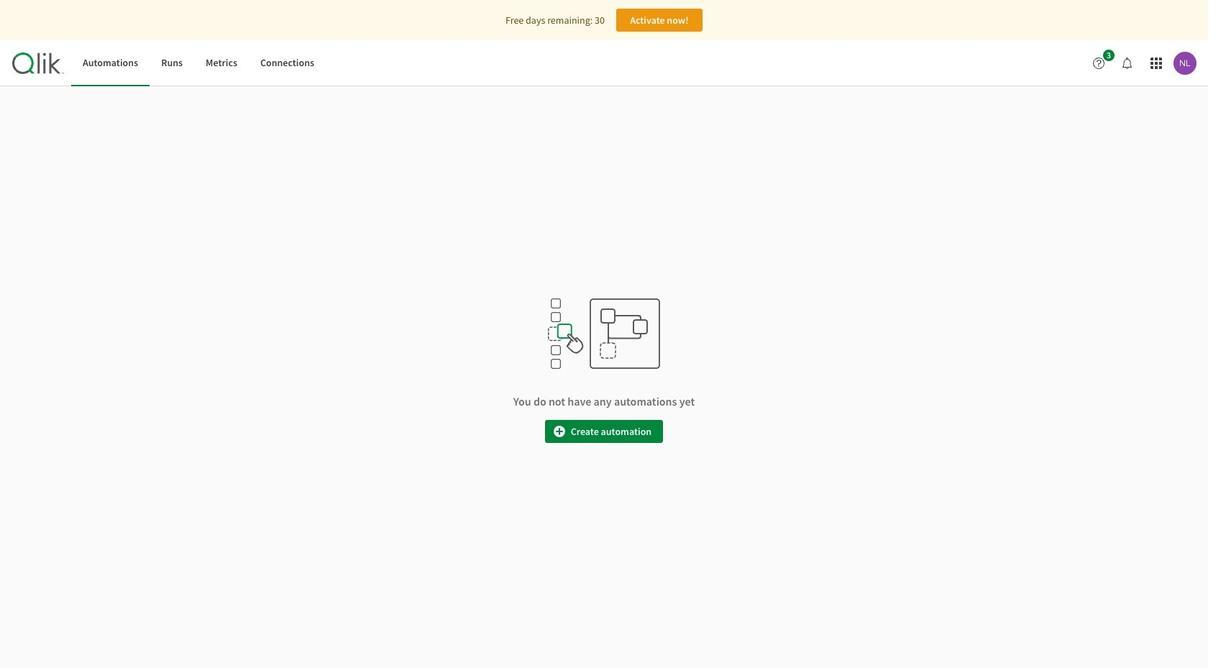 Task type: vqa. For each thing, say whether or not it's contained in the screenshot.
tab list
yes



Task type: locate. For each thing, give the bounding box(es) containing it.
noah lott image
[[1174, 52, 1197, 75]]

tab list
[[71, 40, 326, 86]]



